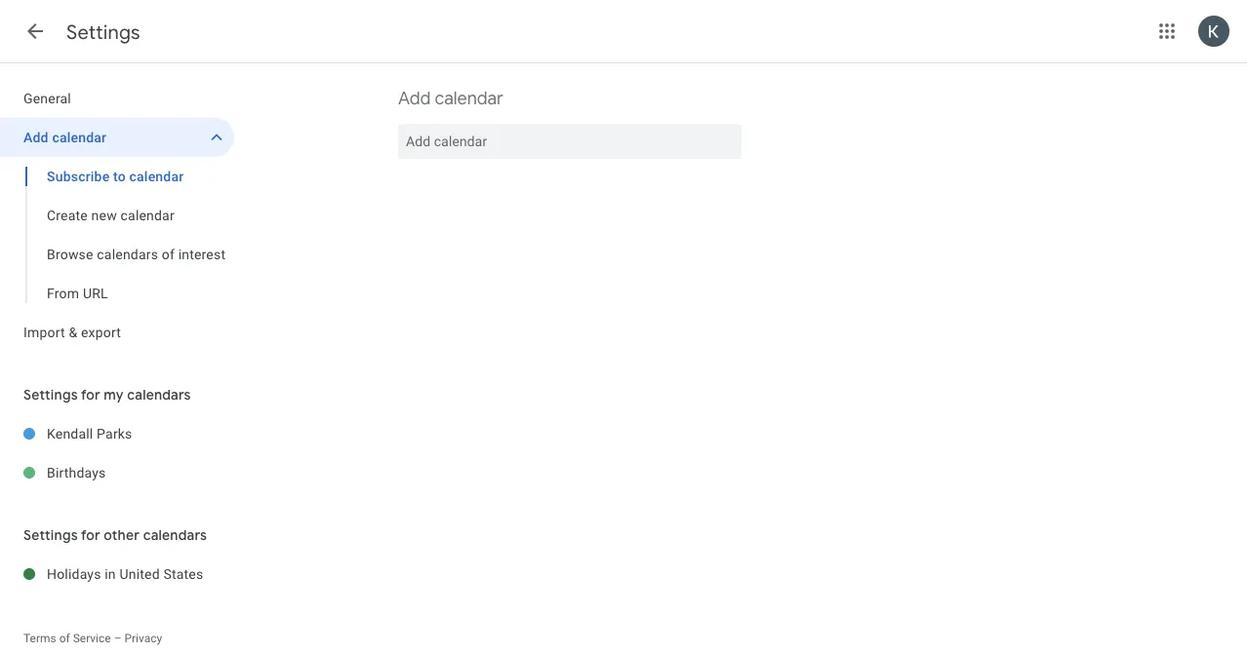 Task type: describe. For each thing, give the bounding box(es) containing it.
from url
[[47, 285, 108, 302]]

holidays in united states tree item
[[0, 555, 234, 594]]

for for other
[[81, 527, 100, 545]]

subscribe to calendar
[[47, 168, 184, 184]]

other
[[104, 527, 140, 545]]

add calendar inside add calendar tree item
[[23, 129, 107, 145]]

1 horizontal spatial add calendar
[[398, 87, 503, 110]]

terms of service link
[[23, 632, 111, 646]]

to
[[113, 168, 126, 184]]

holidays in united states link
[[47, 555, 234, 594]]

import & export
[[23, 325, 121, 341]]

privacy link
[[124, 632, 162, 646]]

united
[[120, 567, 160, 583]]

calendar inside tree item
[[52, 129, 107, 145]]

terms
[[23, 632, 56, 646]]

holidays
[[47, 567, 101, 583]]

settings for other calendars
[[23, 527, 207, 545]]

browse
[[47, 246, 93, 263]]

birthdays tree item
[[0, 454, 234, 493]]

holidays in united states
[[47, 567, 203, 583]]

tree containing general
[[0, 79, 234, 352]]

subscribe
[[47, 168, 110, 184]]

add inside add calendar tree item
[[23, 129, 49, 145]]

in
[[105, 567, 116, 583]]

for for my
[[81, 386, 100, 404]]

calendars for other
[[143, 527, 207, 545]]

settings for settings
[[66, 20, 140, 44]]

&
[[69, 325, 77, 341]]

birthdays link
[[47, 454, 234, 493]]

settings for settings for other calendars
[[23, 527, 78, 545]]

parks
[[97, 426, 132, 442]]

settings for my calendars tree
[[0, 415, 234, 493]]

from
[[47, 285, 79, 302]]

birthdays
[[47, 465, 106, 481]]



Task type: vqa. For each thing, say whether or not it's contained in the screenshot.
Kendall
yes



Task type: locate. For each thing, give the bounding box(es) containing it.
0 horizontal spatial of
[[59, 632, 70, 646]]

calendars inside group
[[97, 246, 158, 263]]

settings
[[66, 20, 140, 44], [23, 386, 78, 404], [23, 527, 78, 545]]

service
[[73, 632, 111, 646]]

kendall parks tree item
[[0, 415, 234, 454]]

2 vertical spatial calendars
[[143, 527, 207, 545]]

add
[[398, 87, 431, 110], [23, 129, 49, 145]]

states
[[163, 567, 203, 583]]

settings right go back image
[[66, 20, 140, 44]]

browse calendars of interest
[[47, 246, 226, 263]]

Add calendar text field
[[406, 124, 734, 159]]

0 vertical spatial settings
[[66, 20, 140, 44]]

for left 'my'
[[81, 386, 100, 404]]

0 vertical spatial for
[[81, 386, 100, 404]]

of right terms
[[59, 632, 70, 646]]

kendall parks
[[47, 426, 132, 442]]

1 vertical spatial add
[[23, 129, 49, 145]]

add calendar tree item
[[0, 118, 234, 157]]

export
[[81, 325, 121, 341]]

of inside group
[[162, 246, 175, 263]]

0 vertical spatial calendars
[[97, 246, 158, 263]]

settings up "kendall" at the left of the page
[[23, 386, 78, 404]]

group
[[0, 157, 234, 313]]

kendall
[[47, 426, 93, 442]]

add calendar
[[398, 87, 503, 110], [23, 129, 107, 145]]

general
[[23, 90, 71, 106]]

0 vertical spatial add
[[398, 87, 431, 110]]

for
[[81, 386, 100, 404], [81, 527, 100, 545]]

2 vertical spatial settings
[[23, 527, 78, 545]]

calendars right 'my'
[[127, 386, 191, 404]]

1 vertical spatial add calendar
[[23, 129, 107, 145]]

calendars down create new calendar
[[97, 246, 158, 263]]

0 horizontal spatial add
[[23, 129, 49, 145]]

calendars
[[97, 246, 158, 263], [127, 386, 191, 404], [143, 527, 207, 545]]

privacy
[[124, 632, 162, 646]]

0 horizontal spatial add calendar
[[23, 129, 107, 145]]

1 vertical spatial for
[[81, 527, 100, 545]]

1 vertical spatial settings
[[23, 386, 78, 404]]

group containing subscribe to calendar
[[0, 157, 234, 313]]

settings for settings for my calendars
[[23, 386, 78, 404]]

url
[[83, 285, 108, 302]]

of
[[162, 246, 175, 263], [59, 632, 70, 646]]

1 vertical spatial calendars
[[127, 386, 191, 404]]

0 vertical spatial of
[[162, 246, 175, 263]]

settings up holidays
[[23, 527, 78, 545]]

0 vertical spatial add calendar
[[398, 87, 503, 110]]

create
[[47, 207, 88, 224]]

of left the interest
[[162, 246, 175, 263]]

1 for from the top
[[81, 386, 100, 404]]

calendar
[[435, 87, 503, 110], [52, 129, 107, 145], [129, 168, 184, 184], [121, 207, 175, 224]]

–
[[114, 632, 122, 646]]

1 horizontal spatial add
[[398, 87, 431, 110]]

calendars for my
[[127, 386, 191, 404]]

for left other
[[81, 527, 100, 545]]

my
[[104, 386, 124, 404]]

settings heading
[[66, 20, 140, 44]]

2 for from the top
[[81, 527, 100, 545]]

1 vertical spatial of
[[59, 632, 70, 646]]

create new calendar
[[47, 207, 175, 224]]

settings for my calendars
[[23, 386, 191, 404]]

interest
[[178, 246, 226, 263]]

1 horizontal spatial of
[[162, 246, 175, 263]]

terms of service – privacy
[[23, 632, 162, 646]]

tree
[[0, 79, 234, 352]]

import
[[23, 325, 65, 341]]

new
[[91, 207, 117, 224]]

calendars up states
[[143, 527, 207, 545]]

go back image
[[23, 20, 47, 43]]



